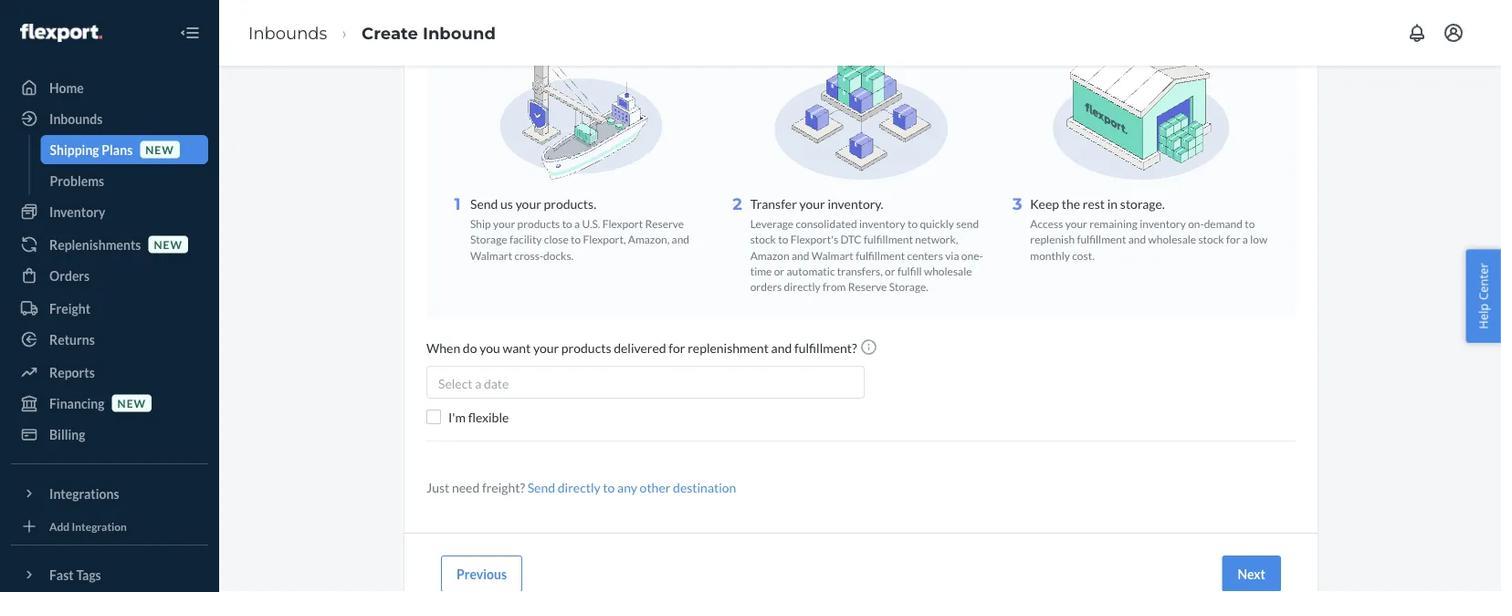 Task type: describe. For each thing, give the bounding box(es) containing it.
to left quickly
[[908, 217, 918, 231]]

inventory
[[49, 204, 105, 220]]

do
[[463, 340, 477, 356]]

1 vertical spatial inbounds
[[49, 111, 103, 127]]

storage.
[[1121, 196, 1166, 211]]

storage.
[[890, 280, 929, 293]]

2 or from the left
[[885, 264, 896, 278]]

returns
[[49, 332, 95, 348]]

and inside 2 transfer your inventory. leverage consolidated inventory to quickly send stock to flexport's dtc fulfillment network, amazon and walmart fulfillment centers via one- time or automatic transfers, or fulfill wholesale orders directly from reserve storage.
[[792, 249, 810, 262]]

via
[[946, 249, 960, 262]]

remaining
[[1090, 217, 1138, 231]]

freight?
[[482, 480, 525, 496]]

1 vertical spatial directly
[[558, 480, 601, 496]]

for inside 3 keep the rest in storage. access your remaining inventory on-demand to replenish fulfillment and wholesale stock for a low monthly cost.
[[1227, 233, 1241, 246]]

integrations
[[49, 486, 119, 502]]

new for financing
[[117, 397, 146, 410]]

wholesale inside 2 transfer your inventory. leverage consolidated inventory to quickly send stock to flexport's dtc fulfillment network, amazon and walmart fulfillment centers via one- time or automatic transfers, or fulfill wholesale orders directly from reserve storage.
[[925, 264, 973, 278]]

to left any
[[603, 480, 615, 496]]

other
[[640, 480, 671, 496]]

2 vertical spatial a
[[475, 376, 482, 392]]

orders
[[751, 280, 782, 293]]

to down leverage
[[779, 233, 789, 246]]

1 or from the left
[[774, 264, 785, 278]]

replenish
[[1031, 233, 1075, 246]]

keep
[[1031, 196, 1060, 211]]

flexible
[[468, 410, 509, 425]]

cross-
[[515, 249, 544, 262]]

shipping
[[50, 142, 99, 158]]

low
[[1251, 233, 1268, 246]]

1 vertical spatial for
[[669, 340, 686, 356]]

open notifications image
[[1407, 22, 1429, 44]]

to right close
[[571, 233, 581, 246]]

when do you want your products delivered for replenishment and fulfillment?
[[427, 340, 860, 356]]

products inside the send us your products. ship your products to a u.s. flexport reserve storage facility close to flexport, amazon, and walmart cross-docks.
[[518, 217, 560, 231]]

u.s.
[[582, 217, 601, 231]]

help center button
[[1467, 250, 1502, 343]]

your inside 3 keep the rest in storage. access your remaining inventory on-demand to replenish fulfillment and wholesale stock for a low monthly cost.
[[1066, 217, 1088, 231]]

time
[[751, 264, 772, 278]]

help
[[1476, 304, 1492, 330]]

2
[[733, 194, 743, 214]]

and inside the send us your products. ship your products to a u.s. flexport reserve storage facility close to flexport, amazon, and walmart cross-docks.
[[672, 233, 690, 246]]

delivered
[[614, 340, 667, 356]]

add integration
[[49, 520, 127, 533]]

leverage
[[751, 217, 794, 231]]

you
[[480, 340, 500, 356]]

1 vertical spatial inbounds link
[[11, 104, 208, 133]]

transfers,
[[838, 264, 883, 278]]

close navigation image
[[179, 22, 201, 44]]

inbounds inside the breadcrumbs navigation
[[248, 23, 327, 43]]

any
[[618, 480, 638, 496]]

reports
[[49, 365, 95, 381]]

3 keep the rest in storage. access your remaining inventory on-demand to replenish fulfillment and wholesale stock for a low monthly cost.
[[1013, 194, 1268, 262]]

fast tags button
[[11, 561, 208, 590]]

to up close
[[562, 217, 573, 231]]

one-
[[962, 249, 984, 262]]

when
[[427, 340, 461, 356]]

dtc
[[841, 233, 862, 246]]

add integration link
[[11, 516, 208, 538]]

3
[[1013, 194, 1023, 214]]

returns link
[[11, 325, 208, 354]]

billing link
[[11, 420, 208, 449]]

breadcrumbs navigation
[[234, 6, 511, 59]]

fulfill
[[898, 264, 922, 278]]

1
[[454, 194, 461, 214]]

walmart inside the send us your products. ship your products to a u.s. flexport reserve storage facility close to flexport, amazon, and walmart cross-docks.
[[470, 249, 513, 262]]

create inbound link
[[362, 23, 496, 43]]

and left fulfillment?
[[772, 340, 792, 356]]

just need freight? send directly to any other destination
[[427, 480, 737, 496]]

products.
[[544, 196, 597, 211]]

problems link
[[41, 166, 208, 196]]

i'm
[[449, 410, 466, 425]]

centers
[[908, 249, 944, 262]]

fast
[[49, 568, 74, 583]]

select
[[439, 376, 473, 392]]

demand
[[1205, 217, 1243, 231]]

inventory.
[[828, 196, 884, 211]]

orders
[[49, 268, 90, 284]]

flexport,
[[583, 233, 626, 246]]

home
[[49, 80, 84, 95]]

destination
[[673, 480, 737, 496]]

integration
[[72, 520, 127, 533]]

a inside the send us your products. ship your products to a u.s. flexport reserve storage facility close to flexport, amazon, and walmart cross-docks.
[[575, 217, 580, 231]]

to inside 3 keep the rest in storage. access your remaining inventory on-demand to replenish fulfillment and wholesale stock for a low monthly cost.
[[1245, 217, 1256, 231]]

help center
[[1476, 263, 1492, 330]]

us
[[501, 196, 513, 211]]

your right want
[[534, 340, 559, 356]]

your right us
[[516, 196, 542, 211]]

your inside 2 transfer your inventory. leverage consolidated inventory to quickly send stock to flexport's dtc fulfillment network, amazon and walmart fulfillment centers via one- time or automatic transfers, or fulfill wholesale orders directly from reserve storage.
[[800, 196, 826, 211]]

1 horizontal spatial inbounds link
[[248, 23, 327, 43]]

previous
[[457, 567, 507, 583]]

new for replenishments
[[154, 238, 183, 251]]

storage
[[470, 233, 508, 246]]

center
[[1476, 263, 1492, 301]]

i'm flexible
[[449, 410, 509, 425]]



Task type: locate. For each thing, give the bounding box(es) containing it.
None checkbox
[[427, 410, 441, 425]]

a inside 3 keep the rest in storage. access your remaining inventory on-demand to replenish fulfillment and wholesale stock for a low monthly cost.
[[1243, 233, 1249, 246]]

from
[[823, 280, 846, 293]]

1 horizontal spatial for
[[1227, 233, 1241, 246]]

reserve down transfers,
[[848, 280, 887, 293]]

fulfillment inside 3 keep the rest in storage. access your remaining inventory on-demand to replenish fulfillment and wholesale stock for a low monthly cost.
[[1077, 233, 1127, 246]]

2 inventory from the left
[[1140, 217, 1187, 231]]

home link
[[11, 73, 208, 102]]

close
[[544, 233, 569, 246]]

products up the facility
[[518, 217, 560, 231]]

billing
[[49, 427, 85, 443]]

1 vertical spatial products
[[562, 340, 612, 356]]

the
[[1062, 196, 1081, 211]]

1 walmart from the left
[[470, 249, 513, 262]]

1 stock from the left
[[751, 233, 776, 246]]

0 horizontal spatial inbounds
[[49, 111, 103, 127]]

inventory inside 2 transfer your inventory. leverage consolidated inventory to quickly send stock to flexport's dtc fulfillment network, amazon and walmart fulfillment centers via one- time or automatic transfers, or fulfill wholesale orders directly from reserve storage.
[[860, 217, 906, 231]]

wholesale down on-
[[1149, 233, 1197, 246]]

0 horizontal spatial products
[[518, 217, 560, 231]]

new right plans on the left of page
[[145, 143, 174, 156]]

freight link
[[11, 294, 208, 323]]

reserve inside the send us your products. ship your products to a u.s. flexport reserve storage facility close to flexport, amazon, and walmart cross-docks.
[[645, 217, 684, 231]]

a left u.s.
[[575, 217, 580, 231]]

0 horizontal spatial inventory
[[860, 217, 906, 231]]

inventory link
[[11, 197, 208, 227]]

flexport
[[603, 217, 643, 231]]

cost.
[[1073, 249, 1095, 262]]

fulfillment
[[864, 233, 914, 246], [1077, 233, 1127, 246], [856, 249, 906, 262]]

send inside the send us your products. ship your products to a u.s. flexport reserve storage facility close to flexport, amazon, and walmart cross-docks.
[[470, 196, 498, 211]]

fulfillment?
[[795, 340, 858, 356]]

1 vertical spatial reserve
[[848, 280, 887, 293]]

1 horizontal spatial directly
[[784, 280, 821, 293]]

send
[[957, 217, 980, 231]]

fast tags
[[49, 568, 101, 583]]

facility
[[510, 233, 542, 246]]

stock
[[751, 233, 776, 246], [1199, 233, 1225, 246]]

monthly
[[1031, 249, 1071, 262]]

1 vertical spatial new
[[154, 238, 183, 251]]

1 horizontal spatial stock
[[1199, 233, 1225, 246]]

new down reports link
[[117, 397, 146, 410]]

2 horizontal spatial a
[[1243, 233, 1249, 246]]

0 horizontal spatial inbounds link
[[11, 104, 208, 133]]

need
[[452, 480, 480, 496]]

0 horizontal spatial or
[[774, 264, 785, 278]]

new for shipping plans
[[145, 143, 174, 156]]

orders link
[[11, 261, 208, 291]]

freight
[[49, 301, 91, 317]]

for
[[1227, 233, 1241, 246], [669, 340, 686, 356]]

tags
[[76, 568, 101, 583]]

a
[[575, 217, 580, 231], [1243, 233, 1249, 246], [475, 376, 482, 392]]

fulfillment for 2
[[864, 233, 914, 246]]

automatic
[[787, 264, 835, 278]]

0 vertical spatial reserve
[[645, 217, 684, 231]]

0 horizontal spatial send
[[470, 196, 498, 211]]

0 vertical spatial inbounds
[[248, 23, 327, 43]]

1 vertical spatial send
[[528, 480, 556, 496]]

just
[[427, 480, 450, 496]]

walmart down storage
[[470, 249, 513, 262]]

wholesale down via
[[925, 264, 973, 278]]

inbound
[[423, 23, 496, 43]]

a left low
[[1243, 233, 1249, 246]]

amazon
[[751, 249, 790, 262]]

send
[[470, 196, 498, 211], [528, 480, 556, 496]]

1 horizontal spatial wholesale
[[1149, 233, 1197, 246]]

walmart inside 2 transfer your inventory. leverage consolidated inventory to quickly send stock to flexport's dtc fulfillment network, amazon and walmart fulfillment centers via one- time or automatic transfers, or fulfill wholesale orders directly from reserve storage.
[[812, 249, 854, 262]]

walmart down flexport's
[[812, 249, 854, 262]]

financing
[[49, 396, 105, 412]]

ship
[[470, 217, 491, 231]]

reserve up amazon,
[[645, 217, 684, 231]]

inbounds link
[[248, 23, 327, 43], [11, 104, 208, 133]]

1 horizontal spatial inventory
[[1140, 217, 1187, 231]]

and inside 3 keep the rest in storage. access your remaining inventory on-demand to replenish fulfillment and wholesale stock for a low monthly cost.
[[1129, 233, 1147, 246]]

shipping plans
[[50, 142, 133, 158]]

want
[[503, 340, 531, 356]]

your down the the
[[1066, 217, 1088, 231]]

create inbound
[[362, 23, 496, 43]]

new
[[145, 143, 174, 156], [154, 238, 183, 251], [117, 397, 146, 410]]

and right amazon,
[[672, 233, 690, 246]]

replenishment
[[688, 340, 769, 356]]

directly left any
[[558, 480, 601, 496]]

send right freight?
[[528, 480, 556, 496]]

stock inside 2 transfer your inventory. leverage consolidated inventory to quickly send stock to flexport's dtc fulfillment network, amazon and walmart fulfillment centers via one- time or automatic transfers, or fulfill wholesale orders directly from reserve storage.
[[751, 233, 776, 246]]

fulfillment down remaining
[[1077, 233, 1127, 246]]

0 vertical spatial new
[[145, 143, 174, 156]]

flexport's
[[791, 233, 839, 246]]

fulfillment for 3
[[1077, 233, 1127, 246]]

or
[[774, 264, 785, 278], [885, 264, 896, 278]]

and down remaining
[[1129, 233, 1147, 246]]

1 vertical spatial wholesale
[[925, 264, 973, 278]]

on-
[[1189, 217, 1205, 231]]

1 horizontal spatial or
[[885, 264, 896, 278]]

2 walmart from the left
[[812, 249, 854, 262]]

0 vertical spatial wholesale
[[1149, 233, 1197, 246]]

send up ship
[[470, 196, 498, 211]]

0 vertical spatial inbounds link
[[248, 23, 327, 43]]

0 horizontal spatial wholesale
[[925, 264, 973, 278]]

wholesale
[[1149, 233, 1197, 246], [925, 264, 973, 278]]

fulfillment right dtc
[[864, 233, 914, 246]]

1 horizontal spatial send
[[528, 480, 556, 496]]

or left fulfill
[[885, 264, 896, 278]]

for right delivered
[[669, 340, 686, 356]]

previous button
[[441, 557, 523, 593]]

0 horizontal spatial reserve
[[645, 217, 684, 231]]

plans
[[102, 142, 133, 158]]

for down demand
[[1227, 233, 1241, 246]]

integrations button
[[11, 480, 208, 509]]

transfer
[[751, 196, 797, 211]]

1 horizontal spatial products
[[562, 340, 612, 356]]

to up low
[[1245, 217, 1256, 231]]

reports link
[[11, 358, 208, 387]]

amazon,
[[628, 233, 670, 246]]

0 horizontal spatial walmart
[[470, 249, 513, 262]]

quickly
[[920, 217, 955, 231]]

products left delivered
[[562, 340, 612, 356]]

stock down demand
[[1199, 233, 1225, 246]]

0 horizontal spatial for
[[669, 340, 686, 356]]

stock inside 3 keep the rest in storage. access your remaining inventory on-demand to replenish fulfillment and wholesale stock for a low monthly cost.
[[1199, 233, 1225, 246]]

next button
[[1223, 557, 1282, 593]]

directly inside 2 transfer your inventory. leverage consolidated inventory to quickly send stock to flexport's dtc fulfillment network, amazon and walmart fulfillment centers via one- time or automatic transfers, or fulfill wholesale orders directly from reserve storage.
[[784, 280, 821, 293]]

create
[[362, 23, 418, 43]]

next
[[1238, 567, 1266, 583]]

rest
[[1083, 196, 1105, 211]]

a left the date
[[475, 376, 482, 392]]

0 horizontal spatial stock
[[751, 233, 776, 246]]

your down us
[[493, 217, 515, 231]]

and
[[672, 233, 690, 246], [1129, 233, 1147, 246], [792, 249, 810, 262], [772, 340, 792, 356]]

select a date
[[439, 376, 509, 392]]

2 stock from the left
[[1199, 233, 1225, 246]]

and up the automatic
[[792, 249, 810, 262]]

add
[[49, 520, 70, 533]]

send directly to any other destination button
[[528, 479, 737, 497]]

fulfillment up transfers,
[[856, 249, 906, 262]]

1 horizontal spatial walmart
[[812, 249, 854, 262]]

1 horizontal spatial inbounds
[[248, 23, 327, 43]]

0 horizontal spatial directly
[[558, 480, 601, 496]]

inventory down 'storage.'
[[1140, 217, 1187, 231]]

1 inventory from the left
[[860, 217, 906, 231]]

0 vertical spatial send
[[470, 196, 498, 211]]

problems
[[50, 173, 104, 189]]

wholesale inside 3 keep the rest in storage. access your remaining inventory on-demand to replenish fulfillment and wholesale stock for a low monthly cost.
[[1149, 233, 1197, 246]]

directly down the automatic
[[784, 280, 821, 293]]

0 horizontal spatial a
[[475, 376, 482, 392]]

in
[[1108, 196, 1118, 211]]

new up orders 'link'
[[154, 238, 183, 251]]

your up consolidated
[[800, 196, 826, 211]]

2 vertical spatial new
[[117, 397, 146, 410]]

0 vertical spatial a
[[575, 217, 580, 231]]

or right time
[[774, 264, 785, 278]]

date
[[484, 376, 509, 392]]

0 vertical spatial directly
[[784, 280, 821, 293]]

open account menu image
[[1443, 22, 1465, 44]]

1 vertical spatial a
[[1243, 233, 1249, 246]]

reserve inside 2 transfer your inventory. leverage consolidated inventory to quickly send stock to flexport's dtc fulfillment network, amazon and walmart fulfillment centers via one- time or automatic transfers, or fulfill wholesale orders directly from reserve storage.
[[848, 280, 887, 293]]

inventory down "inventory."
[[860, 217, 906, 231]]

inventory inside 3 keep the rest in storage. access your remaining inventory on-demand to replenish fulfillment and wholesale stock for a low monthly cost.
[[1140, 217, 1187, 231]]

directly
[[784, 280, 821, 293], [558, 480, 601, 496]]

1 horizontal spatial a
[[575, 217, 580, 231]]

inbounds
[[248, 23, 327, 43], [49, 111, 103, 127]]

1 horizontal spatial reserve
[[848, 280, 887, 293]]

0 vertical spatial for
[[1227, 233, 1241, 246]]

0 vertical spatial products
[[518, 217, 560, 231]]

flexport logo image
[[20, 24, 102, 42]]

products
[[518, 217, 560, 231], [562, 340, 612, 356]]

stock up amazon
[[751, 233, 776, 246]]

replenishments
[[49, 237, 141, 253]]



Task type: vqa. For each thing, say whether or not it's contained in the screenshot.


